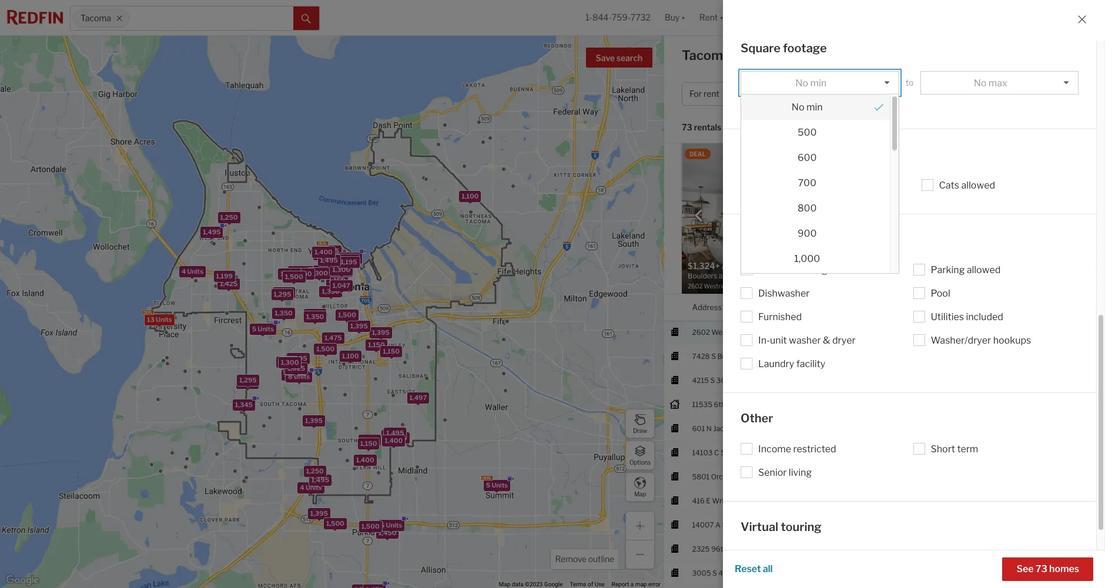 Task type: vqa. For each thing, say whether or not it's contained in the screenshot.
2602
yes



Task type: describe. For each thing, give the bounding box(es) containing it.
/
[[957, 89, 960, 99]]

min for 500
[[807, 101, 823, 113]]

2325 96th st s
[[692, 545, 742, 554]]

14007 a st s
[[692, 521, 736, 530]]

0 horizontal spatial 4
[[182, 268, 186, 276]]

reset all
[[735, 564, 773, 575]]

1,047
[[333, 282, 350, 290]]

submit search image
[[302, 14, 311, 23]]

square footage
[[741, 41, 827, 55]]

draw
[[633, 427, 648, 434]]

for rent button
[[682, 82, 742, 106]]

search
[[617, 53, 643, 63]]

7428 s bell st
[[692, 352, 739, 361]]

844-
[[593, 13, 612, 23]]

1 down utilities
[[937, 328, 941, 337]]

1+ bd / 1+ ba
[[935, 89, 982, 99]]

1 vertical spatial —
[[970, 328, 976, 337]]

google image
[[3, 573, 42, 589]]

2 1+ from the left
[[962, 89, 970, 99]]

all
[[1029, 89, 1039, 99]]

redfin
[[906, 173, 927, 182]]

st right a
[[722, 521, 729, 530]]

1,350 up 1,095
[[306, 313, 324, 321]]

1 1+ from the left
[[935, 89, 943, 99]]

1 up see
[[1028, 545, 1031, 554]]

1,497
[[410, 394, 427, 402]]

5 inside button
[[1070, 89, 1076, 99]]

senior living
[[759, 467, 812, 478]]

s right "c"
[[730, 448, 734, 457]]

dialog containing no min
[[741, 94, 899, 297]]

$1.5k
[[777, 89, 799, 99]]

650
[[986, 545, 1000, 554]]

4215 s 30th st
[[692, 376, 742, 385]]

short
[[931, 444, 956, 455]]

tacoma down virtual touring
[[771, 545, 797, 554]]

map for map
[[634, 491, 646, 498]]

pool
[[931, 288, 951, 299]]

square
[[741, 41, 781, 55]]

w for ave
[[762, 328, 769, 337]]

8
[[288, 373, 292, 381]]

13 units
[[147, 316, 172, 324]]

google
[[544, 582, 563, 588]]

/mo for $1,395 /mo
[[853, 497, 866, 506]]

1,475
[[325, 334, 342, 342]]

previous button image
[[693, 210, 705, 221]]

days for 2 days
[[956, 173, 972, 182]]

restricted
[[794, 444, 837, 455]]

14103 c st s
[[692, 448, 734, 457]]

33 days
[[1022, 569, 1048, 578]]

allowed for cats allowed
[[962, 180, 996, 191]]

2602 westridge ave w tacoma
[[692, 328, 797, 337]]

ave left unit
[[737, 497, 749, 506]]

1 vertical spatial &
[[831, 552, 838, 563]]

no min for to
[[796, 77, 827, 89]]

reset all button
[[735, 558, 773, 582]]

2 for 2 days
[[950, 173, 955, 182]]

no min for 500
[[792, 101, 823, 113]]

remove 1+ bd / 1+ ba image
[[986, 91, 993, 98]]

st right "c"
[[721, 448, 728, 457]]

x-out this home image
[[917, 273, 931, 287]]

6 units
[[380, 522, 402, 530]]

47th
[[719, 569, 735, 578]]

dogs
[[759, 180, 782, 191]]

1,195
[[341, 258, 357, 267]]

73 inside button
[[1036, 564, 1048, 575]]

washer
[[789, 335, 821, 346]]

bd
[[945, 89, 955, 99]]

in-
[[759, 335, 770, 346]]

1 horizontal spatial 1,250
[[306, 468, 324, 476]]

terms of use
[[570, 582, 605, 588]]

w for st
[[748, 473, 756, 481]]

virtual
[[741, 520, 779, 534]]

s right a
[[731, 521, 736, 530]]

0 horizontal spatial e
[[706, 497, 711, 506]]

status
[[985, 189, 1007, 198]]

day for 750
[[1033, 497, 1044, 506]]

rent
[[704, 89, 720, 99]]

s left 30th
[[711, 376, 715, 385]]

0 vertical spatial 1,250
[[220, 213, 238, 222]]

furnished
[[759, 312, 802, 323]]

1,095
[[289, 355, 307, 363]]

apartment
[[860, 89, 904, 99]]

33
[[1022, 569, 1031, 578]]

no min element
[[742, 94, 890, 120]]

washer/dryer hookups
[[931, 335, 1032, 346]]

list box containing no min
[[741, 71, 899, 297]]

house, apartment button
[[824, 82, 922, 106]]

0 horizontal spatial 1,100
[[342, 353, 359, 361]]

options
[[630, 459, 651, 466]]

416
[[692, 497, 705, 506]]

parking allowed
[[931, 265, 1001, 276]]

map data ©2023 google
[[499, 582, 563, 588]]

0 vertical spatial —
[[966, 189, 972, 198]]

unit
[[751, 497, 764, 506]]

no max
[[974, 77, 1008, 89]]

1,350 up '1,047'
[[342, 254, 360, 263]]

500
[[798, 127, 817, 138]]

tacoma down the unit
[[771, 352, 797, 361]]

96th
[[712, 545, 728, 554]]

draw button
[[626, 409, 655, 439]]

2602
[[692, 328, 710, 337]]

parkland
[[771, 521, 800, 530]]

all filters • 5 button
[[1007, 82, 1083, 106]]

report a map error
[[612, 582, 661, 588]]

1 horizontal spatial 1,450
[[339, 256, 357, 264]]

unit
[[770, 335, 787, 346]]

1 right unit
[[766, 497, 769, 506]]

5801 orchard st w
[[692, 473, 756, 481]]

photos button
[[1012, 125, 1059, 142]]

address
[[692, 303, 722, 312]]

house, apartment
[[832, 89, 904, 99]]

on redfin
[[894, 173, 927, 182]]

save search
[[596, 53, 643, 63]]

save search button
[[586, 48, 653, 68]]

7732
[[631, 13, 651, 23]]

2 vertical spatial 5 units
[[486, 481, 508, 490]]

7428
[[692, 352, 710, 361]]

1,318
[[279, 359, 296, 367]]

3 units
[[291, 267, 313, 276]]

day for 610-650
[[1033, 545, 1044, 554]]

air
[[759, 265, 771, 276]]

hoa
[[894, 189, 910, 198]]

terms
[[570, 582, 587, 588]]

remove tacoma image
[[116, 15, 123, 22]]

report a map error link
[[612, 582, 661, 588]]



Task type: locate. For each thing, give the bounding box(es) containing it.
address button
[[692, 295, 722, 321]]

1,200
[[306, 310, 324, 319]]

1 horizontal spatial 4
[[300, 484, 304, 492]]

utilities included
[[931, 312, 1004, 323]]

3d
[[759, 552, 771, 563]]

st right 47th
[[736, 569, 743, 578]]

2 horizontal spatial 1,450
[[379, 529, 397, 537]]

1-844-759-7732
[[586, 13, 651, 23]]

1+ bd / 1+ ba button
[[927, 82, 1002, 106]]

0 vertical spatial map
[[634, 491, 646, 498]]

income
[[759, 444, 792, 455]]

1 horizontal spatial 4 units
[[300, 484, 322, 492]]

$1,324+
[[830, 328, 857, 337]]

map
[[636, 582, 647, 588]]

/mo for $1,300+ /mo
[[858, 545, 871, 554]]

days for 33 days
[[1033, 569, 1048, 578]]

virtual touring
[[741, 520, 822, 534]]

1 < 1 day from the top
[[1022, 497, 1044, 506]]

1 horizontal spatial e
[[741, 400, 746, 409]]

73 right 33
[[1036, 564, 1048, 575]]

ave right jackson on the right bottom
[[742, 424, 754, 433]]

1,500
[[281, 270, 299, 278], [285, 273, 303, 281], [338, 311, 356, 319], [317, 345, 335, 354], [326, 520, 345, 528], [362, 523, 380, 531]]

map for map data ©2023 google
[[499, 582, 511, 588]]

up to $1.5k
[[755, 89, 799, 99]]

list box
[[741, 71, 899, 297]]

550
[[970, 448, 984, 457]]

s right 96th
[[738, 545, 742, 554]]

8 units
[[288, 373, 310, 381]]

0 horizontal spatial w
[[748, 473, 756, 481]]

1 vertical spatial 4
[[300, 484, 304, 492]]

1 vertical spatial days
[[1033, 569, 1048, 578]]

1 day from the top
[[1033, 497, 1044, 506]]

1 horizontal spatial days
[[1033, 569, 1048, 578]]

ave right 6th
[[727, 400, 740, 409]]

see 73 homes
[[1017, 564, 1080, 575]]

1+ right /
[[962, 89, 970, 99]]

1,100 image
[[742, 271, 890, 297]]

0 vertical spatial days
[[956, 173, 972, 182]]

1 vertical spatial 73
[[1036, 564, 1048, 575]]

1 horizontal spatial map
[[634, 491, 646, 498]]

table
[[1061, 125, 1086, 136]]

remove outline
[[555, 555, 615, 565]]

1 vertical spatial 1,100
[[342, 353, 359, 361]]

0 vertical spatial 2
[[950, 173, 955, 182]]

1,350 left 1,200
[[275, 309, 293, 317]]

0 vertical spatial 5 units
[[252, 325, 274, 333]]

dogs allowed
[[759, 180, 817, 191]]

2 for 2
[[905, 497, 909, 506]]

& left the video
[[831, 552, 838, 563]]

& left dryer
[[823, 335, 831, 346]]

outline
[[589, 555, 615, 565]]

map left data on the bottom of the page
[[499, 582, 511, 588]]

tacoma left "remove tacoma" icon
[[81, 13, 111, 23]]

0 horizontal spatial •
[[728, 123, 730, 133]]

1 vertical spatial w
[[748, 473, 756, 481]]

no up ba
[[974, 77, 987, 89]]

1,350 up 1,200
[[322, 288, 340, 296]]

allowed for parking allowed
[[967, 265, 1001, 276]]

short term
[[931, 444, 979, 455]]

deal
[[690, 151, 706, 158]]

st right 96th
[[729, 545, 736, 554]]

0 horizontal spatial 5 units
[[252, 325, 274, 333]]

0 horizontal spatial 1,250
[[220, 213, 238, 222]]

1 left term
[[937, 448, 941, 457]]

min
[[811, 77, 827, 89], [807, 101, 823, 113]]

no for to
[[796, 77, 809, 89]]

0 horizontal spatial 73
[[682, 123, 693, 133]]

0 horizontal spatial 4 units
[[182, 268, 203, 276]]

< 1 day up see
[[1022, 545, 1044, 554]]

remove up to $1.5k image
[[804, 91, 811, 98]]

0 vertical spatial < 1 day
[[1022, 497, 1044, 506]]

1 horizontal spatial 2
[[950, 173, 955, 182]]

1,025
[[288, 364, 305, 373]]

no down remove up to $1.5k icon
[[792, 101, 805, 113]]

no inside no min element
[[792, 101, 805, 113]]

©2023
[[525, 582, 543, 588]]

w left senior on the right bottom of the page
[[748, 473, 756, 481]]

dishwasher
[[759, 288, 810, 299]]

1 right 750
[[1028, 497, 1031, 506]]

73 inside 73 rentals •
[[682, 123, 693, 133]]

rentals
[[694, 123, 722, 133]]

• right filters
[[1066, 89, 1068, 99]]

tacoma up "parkland"
[[771, 497, 797, 506]]

1 vertical spatial /mo
[[858, 545, 871, 554]]

1 vertical spatial 5 units
[[284, 371, 306, 379]]

bell
[[718, 352, 730, 361]]

e right 416 on the right of the page
[[706, 497, 711, 506]]

1 horizontal spatial w
[[762, 328, 769, 337]]

0 vertical spatial 1,450
[[339, 256, 357, 264]]

0 vertical spatial e
[[741, 400, 746, 409]]

wright
[[712, 497, 735, 506]]

2 horizontal spatial 5 units
[[486, 481, 508, 490]]

1 vertical spatial to
[[767, 89, 776, 99]]

see
[[1017, 564, 1034, 575]]

14007
[[692, 521, 714, 530]]

min up no min element
[[811, 77, 827, 89]]

< 1 day
[[1022, 497, 1044, 506], [1022, 545, 1044, 554]]

ave right "westridge"
[[748, 328, 760, 337]]

• for filters
[[1066, 89, 1068, 99]]

1 vertical spatial 4 units
[[300, 484, 322, 492]]

1,149
[[279, 358, 295, 366]]

map inside button
[[634, 491, 646, 498]]

< 1 day right 750
[[1022, 497, 1044, 506]]

700
[[798, 177, 817, 188]]

days left the 'lot'
[[956, 173, 972, 182]]

1 vertical spatial map
[[499, 582, 511, 588]]

c
[[714, 448, 719, 457]]

days right 33
[[1033, 569, 1048, 578]]

610-650
[[970, 545, 1000, 554]]

cats
[[939, 180, 960, 191]]

0 horizontal spatial 2
[[905, 497, 909, 506]]

no min inside dialog
[[792, 101, 823, 113]]

1 vertical spatial day
[[1033, 545, 1044, 554]]

< for 750
[[1022, 497, 1026, 506]]

tacoma down furnished
[[771, 328, 797, 337]]

no for 500
[[792, 101, 805, 113]]

1 horizontal spatial 1,100
[[462, 192, 479, 201]]

tacoma down the walkthrough
[[771, 569, 797, 578]]

2 day from the top
[[1033, 545, 1044, 554]]

73 left rentals
[[682, 123, 693, 133]]

no up remove up to $1.5k icon
[[796, 77, 809, 89]]

remove outline button
[[551, 550, 619, 570]]

photo of 2602 westridge ave w, tacoma, wa 98466 image
[[682, 143, 885, 294]]

st right 30th
[[734, 376, 742, 385]]

e
[[741, 400, 746, 409], [706, 497, 711, 506]]

0 vertical spatial 4
[[182, 268, 186, 276]]

0 horizontal spatial 1,450
[[294, 270, 312, 278]]

0 horizontal spatial days
[[956, 173, 972, 182]]

• inside button
[[1066, 89, 1068, 99]]

<
[[1022, 497, 1026, 506], [1022, 545, 1026, 554]]

None search field
[[130, 6, 293, 30]]

min for to
[[811, 77, 827, 89]]

no min up remove up to $1.5k icon
[[796, 77, 827, 89]]

0 vertical spatial no min
[[796, 77, 827, 89]]

610-
[[970, 545, 986, 554]]

air conditioning
[[759, 265, 828, 276]]

$1,395 /mo
[[830, 497, 866, 506]]

0 horizontal spatial map
[[499, 582, 511, 588]]

1,000
[[795, 253, 820, 264]]

error
[[649, 582, 661, 588]]

/mo up the $1,300+ /mo
[[853, 497, 866, 506]]

0 vertical spatial 73
[[682, 123, 693, 133]]

1,295
[[322, 247, 339, 255], [333, 267, 351, 275], [316, 267, 333, 275], [274, 291, 291, 299], [239, 377, 257, 385]]

0 vertical spatial •
[[1066, 89, 1068, 99]]

0 horizontal spatial 1+
[[935, 89, 943, 99]]

900
[[798, 228, 817, 239]]

tacoma down income
[[771, 473, 797, 481]]

1+ left bd
[[935, 89, 943, 99]]

term
[[958, 444, 979, 455]]

0 vertical spatial day
[[1033, 497, 1044, 506]]

1,150
[[329, 276, 346, 285], [368, 341, 385, 349], [383, 348, 400, 356], [384, 432, 401, 440], [360, 440, 377, 448]]

• inside 73 rentals •
[[728, 123, 730, 133]]

601 n jackson ave
[[692, 424, 754, 433]]

1 horizontal spatial •
[[1066, 89, 1068, 99]]

1 horizontal spatial to
[[906, 78, 914, 88]]

6
[[380, 522, 385, 530]]

2 days
[[950, 173, 972, 182]]

1 vertical spatial no min
[[792, 101, 823, 113]]

in-unit washer & dryer
[[759, 335, 856, 346]]

favorite this home image
[[893, 273, 907, 287], [1076, 493, 1090, 507], [1076, 541, 1090, 556], [1076, 566, 1090, 580]]

$/sq. ft.
[[894, 157, 921, 166]]

sort
[[736, 123, 753, 133]]

&
[[823, 335, 831, 346], [831, 552, 838, 563]]

1 vertical spatial 2
[[905, 497, 909, 506]]

0 vertical spatial <
[[1022, 497, 1026, 506]]

report
[[612, 582, 629, 588]]

s left 47th
[[713, 569, 717, 578]]

e up other
[[741, 400, 746, 409]]

0 horizontal spatial to
[[767, 89, 776, 99]]

1 left 750
[[937, 497, 941, 506]]

1 vertical spatial 1,450
[[294, 270, 312, 278]]

map button
[[626, 473, 655, 502]]

homes
[[1050, 564, 1080, 575]]

• left 'sort'
[[728, 123, 730, 133]]

0 vertical spatial 4 units
[[182, 268, 203, 276]]

1 vertical spatial •
[[728, 123, 730, 133]]

< for 610-650
[[1022, 545, 1026, 554]]

1,199
[[216, 272, 233, 281]]

800
[[798, 203, 817, 214]]

of
[[588, 582, 593, 588]]

s left bell
[[712, 352, 716, 361]]

0 vertical spatial w
[[762, 328, 769, 337]]

map region
[[0, 0, 673, 589]]

< right 750
[[1022, 497, 1026, 506]]

max
[[989, 77, 1008, 89]]

no min down remove up to $1.5k icon
[[792, 101, 823, 113]]

day
[[1033, 497, 1044, 506], [1033, 545, 1044, 554]]

< up see
[[1022, 545, 1026, 554]]

other
[[741, 412, 774, 426]]

2 < 1 day from the top
[[1022, 545, 1044, 554]]

1 left 610-
[[937, 545, 941, 554]]

video
[[840, 552, 864, 563]]

0 vertical spatial &
[[823, 335, 831, 346]]

• for rentals
[[728, 123, 730, 133]]

0 vertical spatial 1,100
[[462, 192, 479, 201]]

min down remove up to $1.5k icon
[[807, 101, 823, 113]]

0 vertical spatial /mo
[[853, 497, 866, 506]]

st right bell
[[732, 352, 739, 361]]

/mo right $1,300+
[[858, 545, 871, 554]]

— down "utilities included"
[[970, 328, 976, 337]]

tacoma up senior living
[[771, 448, 797, 457]]

1 vertical spatial < 1 day
[[1022, 545, 1044, 554]]

map down options on the bottom right of page
[[634, 491, 646, 498]]

1 horizontal spatial 5 units
[[284, 371, 306, 379]]

< 1 day for 750
[[1022, 497, 1044, 506]]

dialog
[[741, 94, 899, 297]]

13
[[147, 316, 155, 324]]

1-844-759-7732 link
[[586, 13, 651, 23]]

600
[[798, 152, 817, 163]]

2 vertical spatial 1,450
[[379, 529, 397, 537]]

1 vertical spatial min
[[807, 101, 823, 113]]

5801
[[692, 473, 710, 481]]

—
[[966, 189, 972, 198], [970, 328, 976, 337]]

1 vertical spatial e
[[706, 497, 711, 506]]

use
[[595, 582, 605, 588]]

1 vertical spatial 1,250
[[306, 468, 324, 476]]

save
[[596, 53, 615, 63]]

all
[[763, 564, 773, 575]]

0 vertical spatial to
[[906, 78, 914, 88]]

1 horizontal spatial 1+
[[962, 89, 970, 99]]

dryer
[[833, 335, 856, 346]]

0 vertical spatial min
[[811, 77, 827, 89]]

< 1 day for 610-650
[[1022, 545, 1044, 554]]

1 horizontal spatial 73
[[1036, 564, 1048, 575]]

1 vertical spatial <
[[1022, 545, 1026, 554]]

2 < from the top
[[1022, 545, 1026, 554]]

tacoma up for rent
[[682, 48, 731, 63]]

no
[[796, 77, 809, 89], [974, 77, 987, 89], [792, 101, 805, 113]]

allowed for dogs allowed
[[784, 180, 817, 191]]

conditioning
[[773, 265, 828, 276]]

— down 2 days
[[966, 189, 972, 198]]

n
[[707, 424, 712, 433]]

w left the unit
[[762, 328, 769, 337]]

1 < from the top
[[1022, 497, 1026, 506]]

laundry
[[759, 359, 795, 370]]

$1,300+
[[830, 545, 857, 554]]

3005
[[692, 569, 711, 578]]

to inside button
[[767, 89, 776, 99]]

st right the orchard
[[740, 473, 747, 481]]

$/sq.
[[894, 157, 911, 166]]

1 right tour
[[905, 545, 908, 554]]



